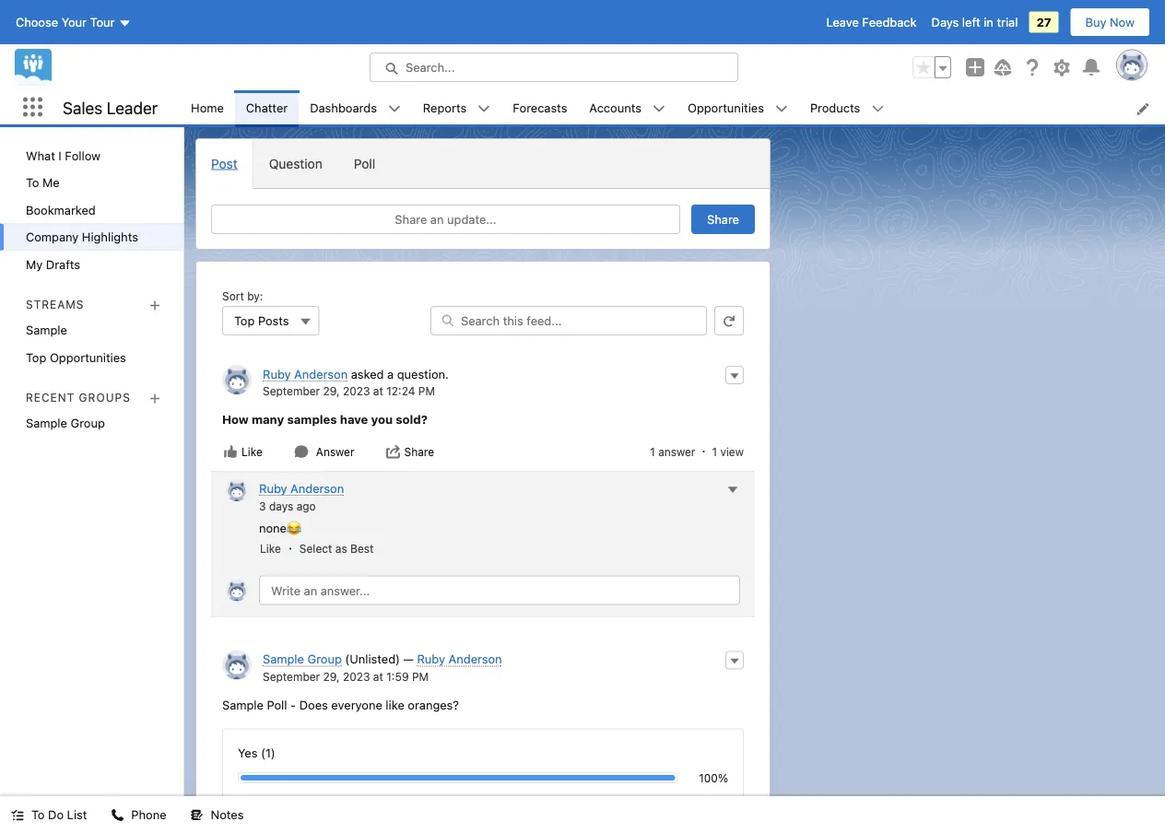 Task type: describe. For each thing, give the bounding box(es) containing it.
groups
[[79, 391, 131, 404]]

have
[[340, 413, 368, 426]]

oranges?
[[408, 698, 459, 712]]

tour
[[90, 15, 115, 29]]

i
[[58, 148, 62, 162]]

home link
[[180, 90, 235, 124]]

to me link
[[0, 169, 183, 196]]

leader
[[107, 97, 158, 117]]

your
[[61, 15, 87, 29]]

does
[[299, 698, 328, 712]]

to do list button
[[0, 797, 98, 833]]

recent groups link
[[26, 391, 131, 404]]

best
[[350, 543, 374, 555]]

question.
[[397, 367, 449, 381]]

ruby anderson link for 3 days ago
[[259, 481, 344, 496]]

1 horizontal spatial sample group link
[[263, 652, 342, 667]]

3
[[259, 500, 266, 513]]

select as best
[[300, 543, 374, 555]]

0 vertical spatial poll
[[354, 156, 375, 171]]

sample for sample group (unlisted) — ruby anderson september 29, 2023 at 1:59 pm
[[263, 652, 304, 666]]

home
[[191, 100, 224, 114]]

anderson inside the sample group (unlisted) — ruby anderson september 29, 2023 at 1:59 pm
[[449, 652, 502, 666]]

follow
[[65, 148, 101, 162]]

group for sample group
[[71, 416, 105, 430]]

(unlisted)
[[345, 652, 400, 666]]

opportunities list item
[[677, 90, 799, 124]]

text default image for like button related to "answer" button at the left bottom of page
[[223, 444, 238, 459]]

yes
[[238, 746, 258, 760]]

2023 inside the sample group (unlisted) — ruby anderson september 29, 2023 at 1:59 pm
[[343, 670, 370, 683]]

view
[[720, 445, 744, 458]]

products
[[810, 100, 861, 114]]

samples
[[287, 413, 337, 426]]

reports list item
[[412, 90, 502, 124]]

to me
[[26, 176, 60, 189]]

products link
[[799, 90, 872, 124]]

what i follow link
[[0, 142, 183, 169]]

group for sample group (unlisted) — ruby anderson september 29, 2023 at 1:59 pm
[[308, 652, 342, 666]]

accounts list item
[[578, 90, 677, 124]]

text default image inside phone button
[[111, 809, 124, 822]]

0 horizontal spatial 1
[[265, 746, 271, 760]]

1 answer status
[[650, 443, 712, 460]]

recent groups
[[26, 391, 131, 404]]

anderson for 3
[[291, 481, 344, 495]]

september inside ruby anderson asked a question. september 29, 2023 at 12:24 pm
[[263, 385, 320, 398]]

1 for 1 view
[[712, 445, 717, 458]]

1 vertical spatial like
[[260, 543, 281, 555]]

ruby inside the sample group (unlisted) — ruby anderson september 29, 2023 at 1:59 pm
[[417, 652, 445, 666]]

29, inside ruby anderson asked a question. september 29, 2023 at 12:24 pm
[[323, 385, 340, 398]]

ruby for 3
[[259, 481, 287, 495]]

0 vertical spatial sample group link
[[0, 410, 183, 437]]

text default image for to do list button
[[11, 809, 24, 822]]

company highlights
[[26, 230, 138, 244]]

text default image for opportunities
[[775, 102, 788, 115]]

tab list containing post
[[195, 138, 771, 189]]

sales
[[63, 97, 103, 117]]

)
[[271, 746, 275, 760]]

chatter
[[246, 100, 288, 114]]

0 vertical spatial ruby anderson image
[[222, 365, 252, 395]]

select
[[300, 543, 332, 555]]

list
[[67, 808, 87, 822]]

forecasts link
[[502, 90, 578, 124]]

dashboards
[[310, 100, 377, 114]]

sample group
[[26, 416, 105, 430]]

sales leader
[[63, 97, 158, 117]]

chatter link
[[235, 90, 299, 124]]

search...
[[406, 60, 455, 74]]

sort by:
[[222, 289, 263, 302]]

buy now
[[1086, 15, 1135, 29]]

share button
[[692, 205, 755, 234]]

by:
[[247, 289, 263, 302]]

my
[[26, 257, 43, 271]]

29, inside the sample group (unlisted) — ruby anderson september 29, 2023 at 1:59 pm
[[323, 670, 340, 683]]

1 answer
[[650, 445, 696, 458]]

anderson for asked
[[294, 367, 348, 381]]

leave
[[827, 15, 859, 29]]

sample for sample group
[[26, 416, 67, 430]]

pm inside ruby anderson asked a question. september 29, 2023 at 12:24 pm
[[418, 385, 435, 398]]

1 vertical spatial ruby anderson image
[[226, 479, 248, 502]]

to for to do list
[[31, 808, 45, 822]]

leave feedback
[[827, 15, 917, 29]]

left
[[962, 15, 981, 29]]

how
[[222, 413, 249, 426]]

company highlights link
[[0, 224, 183, 251]]

many
[[252, 413, 284, 426]]

top opportunities
[[26, 350, 126, 364]]

september inside the sample group (unlisted) — ruby anderson september 29, 2023 at 1:59 pm
[[263, 670, 320, 683]]

ruby anderson link for asked a question.
[[263, 367, 348, 382]]

days
[[932, 15, 959, 29]]

sample poll - does everyone like oranges?
[[222, 698, 459, 712]]

list containing home
[[180, 90, 1165, 124]]

phone button
[[100, 797, 178, 833]]

sample for sample
[[26, 323, 67, 337]]

streams
[[26, 298, 84, 311]]

like button for "answer" button at the left bottom of page
[[222, 443, 264, 460]]

feedback
[[862, 15, 917, 29]]

ruby anderson 3 days ago
[[259, 481, 344, 513]]

bookmarked link
[[0, 196, 183, 224]]

top
[[26, 350, 46, 364]]

0 horizontal spatial opportunities
[[50, 350, 126, 364]]

text default image inside products list item
[[872, 102, 885, 115]]

leave feedback link
[[827, 15, 917, 29]]

recent
[[26, 391, 75, 404]]

at inside ruby anderson asked a question. september 29, 2023 at 12:24 pm
[[373, 385, 383, 398]]

as
[[335, 543, 347, 555]]



Task type: locate. For each thing, give the bounding box(es) containing it.
days
[[269, 500, 293, 513]]

share
[[395, 213, 427, 226], [707, 213, 739, 226], [404, 445, 434, 458]]

reports link
[[412, 90, 478, 124]]

1 september from the top
[[263, 385, 320, 398]]

-
[[291, 698, 296, 712]]

sample down streams
[[26, 323, 67, 337]]

like
[[386, 698, 405, 712]]

1 horizontal spatial 1
[[650, 445, 655, 458]]

at inside the sample group (unlisted) — ruby anderson september 29, 2023 at 1:59 pm
[[373, 670, 383, 683]]

my drafts link
[[0, 251, 183, 278]]

1 29, from the top
[[323, 385, 340, 398]]

sample
[[26, 323, 67, 337], [26, 416, 67, 430], [263, 652, 304, 666], [222, 698, 264, 712]]

2 horizontal spatial 1
[[712, 445, 717, 458]]

text default image inside share popup button
[[386, 444, 401, 459]]

trial
[[997, 15, 1018, 29]]

0 horizontal spatial poll
[[267, 698, 287, 712]]

a
[[387, 367, 394, 381]]

0 vertical spatial 29,
[[323, 385, 340, 398]]

0 vertical spatial at
[[373, 385, 383, 398]]

anderson inside ruby anderson 3 days ago
[[291, 481, 344, 495]]

text default image inside like button
[[223, 444, 238, 459]]

0 horizontal spatial sample group link
[[0, 410, 183, 437]]

poll link
[[338, 139, 391, 188]]

opportunities link
[[677, 90, 775, 124]]

2023 down (unlisted)
[[343, 670, 370, 683]]

1 vertical spatial ruby anderson image
[[222, 650, 252, 680]]

ruby inside ruby anderson 3 days ago
[[259, 481, 287, 495]]

sample group link up -
[[263, 652, 342, 667]]

sample up yes
[[222, 698, 264, 712]]

sample group link down "groups"
[[0, 410, 183, 437]]

at down asked
[[373, 385, 383, 398]]

100%
[[699, 772, 728, 785]]

my drafts
[[26, 257, 80, 271]]

poll
[[354, 156, 375, 171], [267, 698, 287, 712]]

opportunities
[[688, 100, 764, 114], [50, 350, 126, 364]]

text default image right reports
[[478, 102, 491, 115]]

top opportunities link
[[0, 344, 183, 371]]

september up samples
[[263, 385, 320, 398]]

ago
[[297, 500, 316, 513]]

question link
[[253, 139, 338, 188]]

0 vertical spatial 2023
[[343, 385, 370, 398]]

ruby right —
[[417, 652, 445, 666]]

2023 inside ruby anderson asked a question. september 29, 2023 at 12:24 pm
[[343, 385, 370, 398]]

update...
[[447, 213, 497, 226]]

text default image
[[388, 102, 401, 115], [478, 102, 491, 115], [775, 102, 788, 115], [294, 444, 309, 459], [111, 809, 124, 822]]

notes
[[211, 808, 244, 822]]

everyone
[[331, 698, 382, 712]]

sample up -
[[263, 652, 304, 666]]

1 horizontal spatial poll
[[354, 156, 375, 171]]

like down many
[[242, 445, 263, 458]]

to do list
[[31, 808, 87, 822]]

tab list
[[195, 138, 771, 189]]

to left do
[[31, 808, 45, 822]]

days left in trial
[[932, 15, 1018, 29]]

what i follow
[[26, 148, 101, 162]]

1 right yes
[[265, 746, 271, 760]]

choose
[[16, 15, 58, 29]]

you
[[371, 413, 393, 426]]

text default image down you
[[386, 444, 401, 459]]

text default image down the how
[[223, 444, 238, 459]]

1 vertical spatial at
[[373, 670, 383, 683]]

0 vertical spatial ruby anderson image
[[226, 579, 248, 602]]

ruby anderson image
[[226, 579, 248, 602], [222, 650, 252, 680]]

2 2023 from the top
[[343, 670, 370, 683]]

0 vertical spatial like
[[242, 445, 263, 458]]

answer
[[316, 445, 355, 458]]

pm inside the sample group (unlisted) — ruby anderson september 29, 2023 at 1:59 pm
[[412, 670, 429, 683]]

1 vertical spatial group
[[308, 652, 342, 666]]

what
[[26, 148, 55, 162]]

buy
[[1086, 15, 1107, 29]]

how many samples have you sold?
[[222, 413, 428, 426]]

sample down recent
[[26, 416, 67, 430]]

like button down the how
[[222, 443, 264, 460]]

text default image left the phone
[[111, 809, 124, 822]]

accounts
[[590, 100, 642, 114]]

0 vertical spatial september
[[263, 385, 320, 398]]

opportunities inside "link"
[[688, 100, 764, 114]]

ruby anderson link right —
[[417, 652, 502, 667]]

text default image left the notes
[[190, 809, 203, 822]]

text default image left do
[[11, 809, 24, 822]]

Search this feed... search field
[[431, 306, 707, 336]]

ruby inside ruby anderson asked a question. september 29, 2023 at 12:24 pm
[[263, 367, 291, 381]]

1:59
[[386, 670, 409, 683]]

1 inside status
[[650, 445, 655, 458]]

ruby up days
[[259, 481, 287, 495]]

asked
[[351, 367, 384, 381]]

sample for sample poll - does everyone like oranges?
[[222, 698, 264, 712]]

ruby anderson, september 29, 2023 at 1:59 pm element
[[211, 639, 755, 833]]

choose your tour button
[[15, 7, 132, 37]]

like button down none😂
[[259, 543, 282, 555]]

text default image right products
[[872, 102, 885, 115]]

1 vertical spatial opportunities
[[50, 350, 126, 364]]

bookmarked
[[26, 203, 96, 217]]

1 2023 from the top
[[343, 385, 370, 398]]

to for to me
[[26, 176, 39, 189]]

1 vertical spatial ruby
[[259, 481, 287, 495]]

poll down 'dashboards' "list item"
[[354, 156, 375, 171]]

0 horizontal spatial group
[[71, 416, 105, 430]]

text default image inside "answer" button
[[294, 444, 309, 459]]

text default image for share popup button
[[386, 444, 401, 459]]

share inside popup button
[[404, 445, 434, 458]]

2 vertical spatial ruby
[[417, 652, 445, 666]]

like inside ruby anderson, september 29, 2023 at 12:24 pm element
[[242, 445, 263, 458]]

1 vertical spatial sample group link
[[263, 652, 342, 667]]

in
[[984, 15, 994, 29]]

sample link
[[0, 317, 183, 344]]

1 vertical spatial like button
[[259, 543, 282, 555]]

2 29, from the top
[[323, 670, 340, 683]]

1 at from the top
[[373, 385, 383, 398]]

text default image left "reports" link
[[388, 102, 401, 115]]

company
[[26, 230, 79, 244]]

1 vertical spatial 29,
[[323, 670, 340, 683]]

0 vertical spatial anderson
[[294, 367, 348, 381]]

like
[[242, 445, 263, 458], [260, 543, 281, 555]]

2 september from the top
[[263, 670, 320, 683]]

text default image inside accounts list item
[[653, 102, 666, 115]]

—
[[403, 652, 414, 666]]

1 vertical spatial pm
[[412, 670, 429, 683]]

1 vertical spatial ruby anderson link
[[259, 481, 344, 496]]

like down none😂
[[260, 543, 281, 555]]

2 vertical spatial anderson
[[449, 652, 502, 666]]

ruby anderson link up ago
[[259, 481, 344, 496]]

1 left view
[[712, 445, 717, 458]]

do
[[48, 808, 64, 822]]

me
[[42, 176, 60, 189]]

pm down the 'question.'
[[418, 385, 435, 398]]

29, up sample poll - does everyone like oranges?
[[323, 670, 340, 683]]

0 vertical spatial like button
[[222, 443, 264, 460]]

ruby anderson image up the how
[[222, 365, 252, 395]]

2 at from the top
[[373, 670, 383, 683]]

text default image left the products link
[[775, 102, 788, 115]]

text default image inside 'dashboards' "list item"
[[388, 102, 401, 115]]

question
[[269, 156, 322, 171]]

anderson up oranges?
[[449, 652, 502, 666]]

sold?
[[396, 413, 428, 426]]

poll left -
[[267, 698, 287, 712]]

anderson up the september 29, 2023 at 12:24 pm link
[[294, 367, 348, 381]]

products list item
[[799, 90, 896, 124]]

share an update... button
[[211, 205, 680, 234]]

group inside the sample group (unlisted) — ruby anderson september 29, 2023 at 1:59 pm
[[308, 652, 342, 666]]

like button for the select as best button
[[259, 543, 282, 555]]

share button
[[385, 443, 435, 460]]

12:24
[[386, 385, 415, 398]]

1 vertical spatial 2023
[[343, 670, 370, 683]]

reports
[[423, 100, 467, 114]]

drafts
[[46, 257, 80, 271]]

to inside button
[[31, 808, 45, 822]]

1 vertical spatial anderson
[[291, 481, 344, 495]]

sample group link
[[0, 410, 183, 437], [263, 652, 342, 667]]

pm
[[418, 385, 435, 398], [412, 670, 429, 683]]

phone
[[131, 808, 167, 822]]

text default image
[[653, 102, 666, 115], [872, 102, 885, 115], [223, 444, 238, 459], [386, 444, 401, 459], [11, 809, 24, 822], [190, 809, 203, 822]]

highlights
[[82, 230, 138, 244]]

1 vertical spatial to
[[31, 808, 45, 822]]

0 vertical spatial to
[[26, 176, 39, 189]]

text default image for 'notes' button
[[190, 809, 203, 822]]

at down (unlisted)
[[373, 670, 383, 683]]

ruby anderson link up samples
[[263, 367, 348, 382]]

poll inside ruby anderson, september 29, 2023 at 1:59 pm element
[[267, 698, 287, 712]]

(
[[261, 746, 265, 760]]

buy now button
[[1070, 7, 1151, 37]]

text default image for reports
[[478, 102, 491, 115]]

29, up 'how many samples have you sold?'
[[323, 385, 340, 398]]

1 vertical spatial poll
[[267, 698, 287, 712]]

text default image inside to do list button
[[11, 809, 24, 822]]

pm down —
[[412, 670, 429, 683]]

post
[[211, 156, 238, 171]]

forecasts
[[513, 100, 567, 114]]

notes button
[[179, 797, 255, 833]]

answer
[[658, 445, 696, 458]]

ruby anderson asked a question. september 29, 2023 at 12:24 pm
[[263, 367, 449, 398]]

1 for 1 answer
[[650, 445, 655, 458]]

group down recent groups link
[[71, 416, 105, 430]]

choose your tour
[[16, 15, 115, 29]]

0 vertical spatial ruby anderson link
[[263, 367, 348, 382]]

september up -
[[263, 670, 320, 683]]

text default image inside opportunities list item
[[775, 102, 788, 115]]

answer button
[[293, 443, 355, 460]]

0 vertical spatial ruby
[[263, 367, 291, 381]]

sample inside the sample group (unlisted) — ruby anderson september 29, 2023 at 1:59 pm
[[263, 652, 304, 666]]

search... button
[[370, 53, 738, 82]]

text default image for dashboards
[[388, 102, 401, 115]]

group up the september 29, 2023 at 1:59 pm link
[[308, 652, 342, 666]]

ruby anderson image left 3
[[226, 479, 248, 502]]

1 horizontal spatial group
[[308, 652, 342, 666]]

to left me
[[26, 176, 39, 189]]

1
[[650, 445, 655, 458], [712, 445, 717, 458], [265, 746, 271, 760]]

ruby for asked
[[263, 367, 291, 381]]

text default image left the answer
[[294, 444, 309, 459]]

accounts link
[[578, 90, 653, 124]]

anderson up ago
[[291, 481, 344, 495]]

2 vertical spatial ruby anderson link
[[417, 652, 502, 667]]

ruby anderson image
[[222, 365, 252, 395], [226, 479, 248, 502]]

1 left answer
[[650, 445, 655, 458]]

1 vertical spatial september
[[263, 670, 320, 683]]

0 vertical spatial pm
[[418, 385, 435, 398]]

1 horizontal spatial opportunities
[[688, 100, 764, 114]]

0 vertical spatial opportunities
[[688, 100, 764, 114]]

text default image inside 'notes' button
[[190, 809, 203, 822]]

group
[[913, 56, 951, 78]]

Write an answer... text field
[[259, 576, 740, 605]]

an
[[430, 213, 444, 226]]

ruby anderson, september 29, 2023 at 12:24 pm element
[[211, 354, 755, 471]]

2023 down asked
[[343, 385, 370, 398]]

now
[[1110, 15, 1135, 29]]

text default image right accounts
[[653, 102, 666, 115]]

september 29, 2023 at 1:59 pm link
[[263, 670, 429, 683]]

share an update...
[[395, 213, 497, 226]]

ruby up many
[[263, 367, 291, 381]]

dashboards list item
[[299, 90, 412, 124]]

sort
[[222, 289, 244, 302]]

0 vertical spatial group
[[71, 416, 105, 430]]

streams link
[[26, 298, 84, 311]]

anderson inside ruby anderson asked a question. september 29, 2023 at 12:24 pm
[[294, 367, 348, 381]]

text default image inside reports list item
[[478, 102, 491, 115]]

27
[[1037, 15, 1052, 29]]

list
[[180, 90, 1165, 124]]



Task type: vqa. For each thing, say whether or not it's contained in the screenshot.
THE DASHBOARDS
yes



